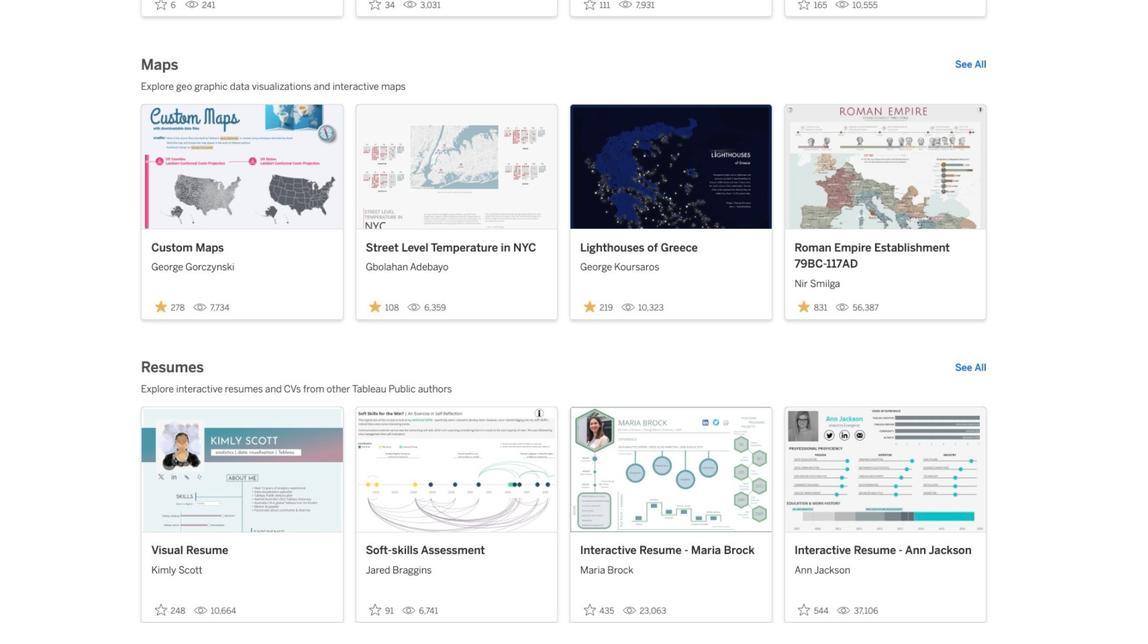 Task type: locate. For each thing, give the bounding box(es) containing it.
1 remove favorite image from the left
[[155, 301, 167, 313]]

explore interactive resumes and cvs from other tableau public authors element
[[141, 383, 987, 397]]

2 remove favorite image from the left
[[798, 301, 810, 313]]

0 vertical spatial add favorite image
[[369, 0, 381, 10]]

add favorite image
[[155, 0, 167, 10], [584, 0, 596, 10], [798, 0, 810, 10], [155, 604, 167, 616], [584, 604, 596, 616], [798, 604, 810, 616]]

1 horizontal spatial remove favorite image
[[584, 301, 596, 313]]

0 horizontal spatial remove favorite image
[[155, 301, 167, 313]]

remove favorite image
[[155, 301, 167, 313], [798, 301, 810, 313]]

workbook thumbnail image
[[142, 104, 343, 229], [356, 104, 557, 229], [571, 104, 772, 229], [785, 104, 986, 229], [142, 408, 343, 532], [356, 408, 557, 532], [571, 408, 772, 532], [785, 408, 986, 532]]

see all resumes element
[[955, 361, 987, 376]]

remove favorite image for 4th the 'remove favorite' button from right
[[155, 301, 167, 313]]

Remove Favorite button
[[151, 297, 188, 317], [366, 297, 403, 317], [580, 297, 617, 317], [795, 297, 831, 317]]

explore geo graphic data visualizations and interactive maps element
[[141, 80, 987, 94]]

see all maps element
[[955, 58, 987, 72]]

remove favorite image
[[369, 301, 381, 313], [584, 301, 596, 313]]

0 horizontal spatial remove favorite image
[[369, 301, 381, 313]]

1 vertical spatial add favorite image
[[369, 604, 381, 616]]

Add Favorite button
[[151, 0, 180, 14], [366, 0, 399, 14], [580, 0, 614, 14], [795, 0, 831, 14], [151, 601, 189, 620], [366, 601, 397, 620], [580, 601, 618, 620], [795, 601, 832, 620]]

add favorite image
[[369, 0, 381, 10], [369, 604, 381, 616]]

2 remove favorite image from the left
[[584, 301, 596, 313]]

3 remove favorite button from the left
[[580, 297, 617, 317]]

1 horizontal spatial remove favorite image
[[798, 301, 810, 313]]



Task type: describe. For each thing, give the bounding box(es) containing it.
1 remove favorite image from the left
[[369, 301, 381, 313]]

1 remove favorite button from the left
[[151, 297, 188, 317]]

2 remove favorite button from the left
[[366, 297, 403, 317]]

2 add favorite image from the top
[[369, 604, 381, 616]]

maps heading
[[141, 55, 178, 75]]

remove favorite image for first the 'remove favorite' button from the right
[[798, 301, 810, 313]]

resumes heading
[[141, 359, 204, 378]]

1 add favorite image from the top
[[369, 0, 381, 10]]

4 remove favorite button from the left
[[795, 297, 831, 317]]



Task type: vqa. For each thing, say whether or not it's contained in the screenshot.
1st remove favorite button from right
yes



